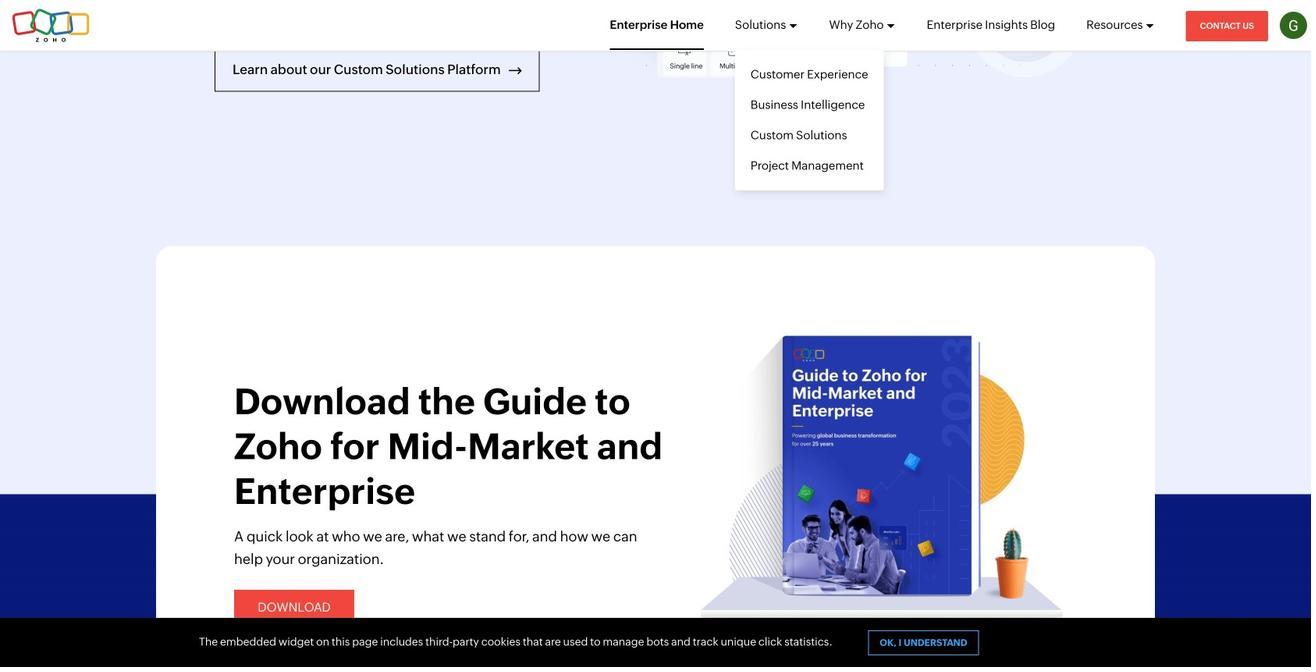 Task type: vqa. For each thing, say whether or not it's contained in the screenshot.
Gary Orlando icon
yes



Task type: describe. For each thing, give the bounding box(es) containing it.
gary orlando image
[[1281, 12, 1308, 39]]

download the ultimate guide to zoho image
[[656, 336, 1081, 668]]

our custom solutions image
[[590, 0, 1097, 93]]

zoho enterprise logo image
[[12, 8, 90, 43]]



